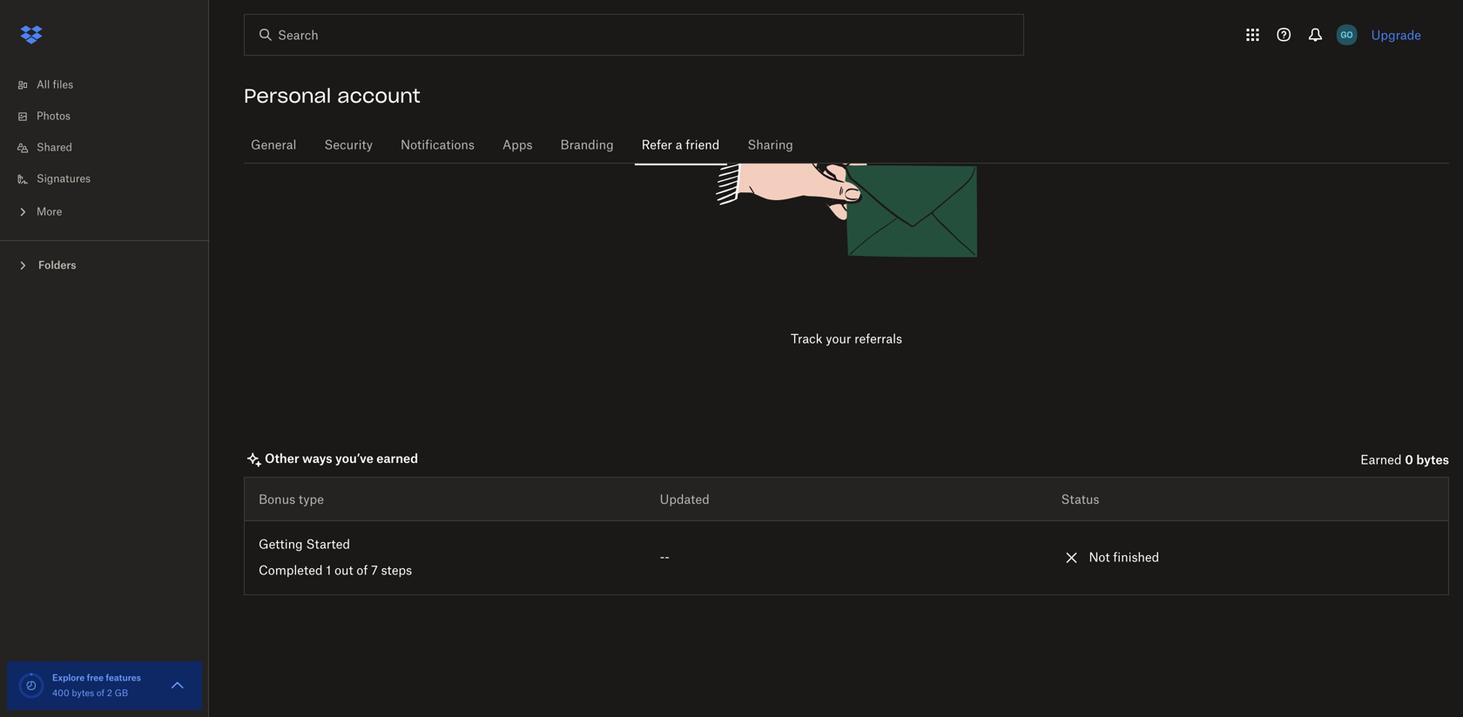 Task type: locate. For each thing, give the bounding box(es) containing it.
of
[[357, 565, 368, 577], [97, 690, 105, 698]]

bytes right the 0
[[1416, 452, 1449, 467]]

1 horizontal spatial bytes
[[1416, 452, 1449, 467]]

branding tab
[[553, 125, 621, 166]]

more image
[[14, 203, 31, 221]]

folders button
[[0, 252, 209, 277]]

signatures link
[[14, 164, 209, 195]]

all
[[37, 80, 50, 91]]

earned
[[1361, 455, 1402, 467]]

general tab
[[244, 125, 303, 166]]

bonus type
[[259, 492, 324, 507]]

type
[[299, 492, 324, 507]]

-
[[660, 552, 665, 564], [665, 552, 670, 564]]

list
[[0, 59, 209, 240]]

refer a friend tab
[[635, 125, 727, 166]]

steps
[[381, 565, 412, 577]]

completed
[[259, 565, 323, 577]]

bytes down free
[[72, 690, 94, 698]]

go
[[1341, 29, 1353, 40]]

0 vertical spatial of
[[357, 565, 368, 577]]

1 vertical spatial bytes
[[72, 690, 94, 698]]

1 vertical spatial of
[[97, 690, 105, 698]]

0
[[1405, 452, 1413, 467]]

of left 7 at the left bottom
[[357, 565, 368, 577]]

bytes
[[1416, 452, 1449, 467], [72, 690, 94, 698]]

your
[[826, 334, 851, 346]]

explore free features 400 bytes of 2 gb
[[52, 673, 141, 698]]

photos link
[[14, 101, 209, 132]]

refer
[[642, 139, 672, 152]]

refer a friend
[[642, 139, 720, 152]]

0 horizontal spatial of
[[97, 690, 105, 698]]

earned
[[376, 451, 418, 466]]

other
[[265, 451, 299, 466]]

of inside "explore free features 400 bytes of 2 gb"
[[97, 690, 105, 698]]

tab list containing general
[[244, 122, 1449, 166]]

of left 2
[[97, 690, 105, 698]]

status
[[1061, 492, 1099, 507]]

not
[[1089, 552, 1110, 564]]

7
[[371, 565, 378, 577]]

dropbox image
[[14, 17, 49, 52]]

0 horizontal spatial bytes
[[72, 690, 94, 698]]

updated
[[660, 492, 710, 507]]

1
[[326, 565, 331, 577]]

list containing all files
[[0, 59, 209, 240]]

gb
[[115, 690, 128, 698]]

referrals
[[854, 334, 902, 346]]

more
[[37, 207, 62, 218]]

--
[[660, 552, 670, 564]]

earned 0 bytes
[[1361, 452, 1449, 467]]

photos
[[37, 111, 71, 122]]

tab list
[[244, 122, 1449, 166]]

notifications
[[401, 139, 475, 152]]

bonus
[[259, 492, 295, 507]]



Task type: describe. For each thing, give the bounding box(es) containing it.
0 vertical spatial bytes
[[1416, 452, 1449, 467]]

apps tab
[[496, 125, 540, 166]]

400
[[52, 690, 69, 698]]

upgrade
[[1371, 27, 1421, 42]]

all files link
[[14, 70, 209, 101]]

all files
[[37, 80, 73, 91]]

completed 1 out of 7 steps
[[259, 565, 412, 577]]

explore
[[52, 673, 85, 684]]

branding
[[560, 139, 614, 152]]

a
[[676, 139, 682, 152]]

Search text field
[[278, 25, 988, 44]]

other ways you've earned
[[265, 451, 418, 466]]

shared link
[[14, 132, 209, 164]]

account
[[337, 84, 420, 108]]

not finished
[[1089, 552, 1159, 564]]

finished
[[1113, 552, 1159, 564]]

files
[[53, 80, 73, 91]]

personal account
[[244, 84, 420, 108]]

notifications tab
[[394, 125, 482, 166]]

features
[[106, 673, 141, 684]]

apps
[[502, 139, 533, 152]]

go button
[[1333, 21, 1361, 49]]

2 - from the left
[[665, 552, 670, 564]]

bytes inside "explore free features 400 bytes of 2 gb"
[[72, 690, 94, 698]]

free
[[87, 673, 104, 684]]

track
[[791, 334, 822, 346]]

shared
[[37, 143, 72, 153]]

started
[[306, 539, 350, 551]]

you've
[[335, 451, 373, 466]]

out
[[334, 565, 353, 577]]

sharing tab
[[741, 125, 800, 166]]

track your referrals
[[791, 334, 902, 346]]

sharing
[[748, 139, 793, 152]]

general
[[251, 139, 296, 152]]

getting
[[259, 539, 303, 551]]

quota usage element
[[17, 672, 45, 700]]

folders
[[38, 259, 76, 272]]

ways
[[302, 451, 332, 466]]

upgrade link
[[1371, 27, 1421, 42]]

getting started
[[259, 539, 350, 551]]

2
[[107, 690, 112, 698]]

security
[[324, 139, 373, 152]]

friend
[[686, 139, 720, 152]]

1 - from the left
[[660, 552, 665, 564]]

1 horizontal spatial of
[[357, 565, 368, 577]]

security tab
[[317, 125, 380, 166]]

signatures
[[37, 174, 91, 185]]

personal
[[244, 84, 331, 108]]



Task type: vqa. For each thing, say whether or not it's contained in the screenshot.
Signatures
yes



